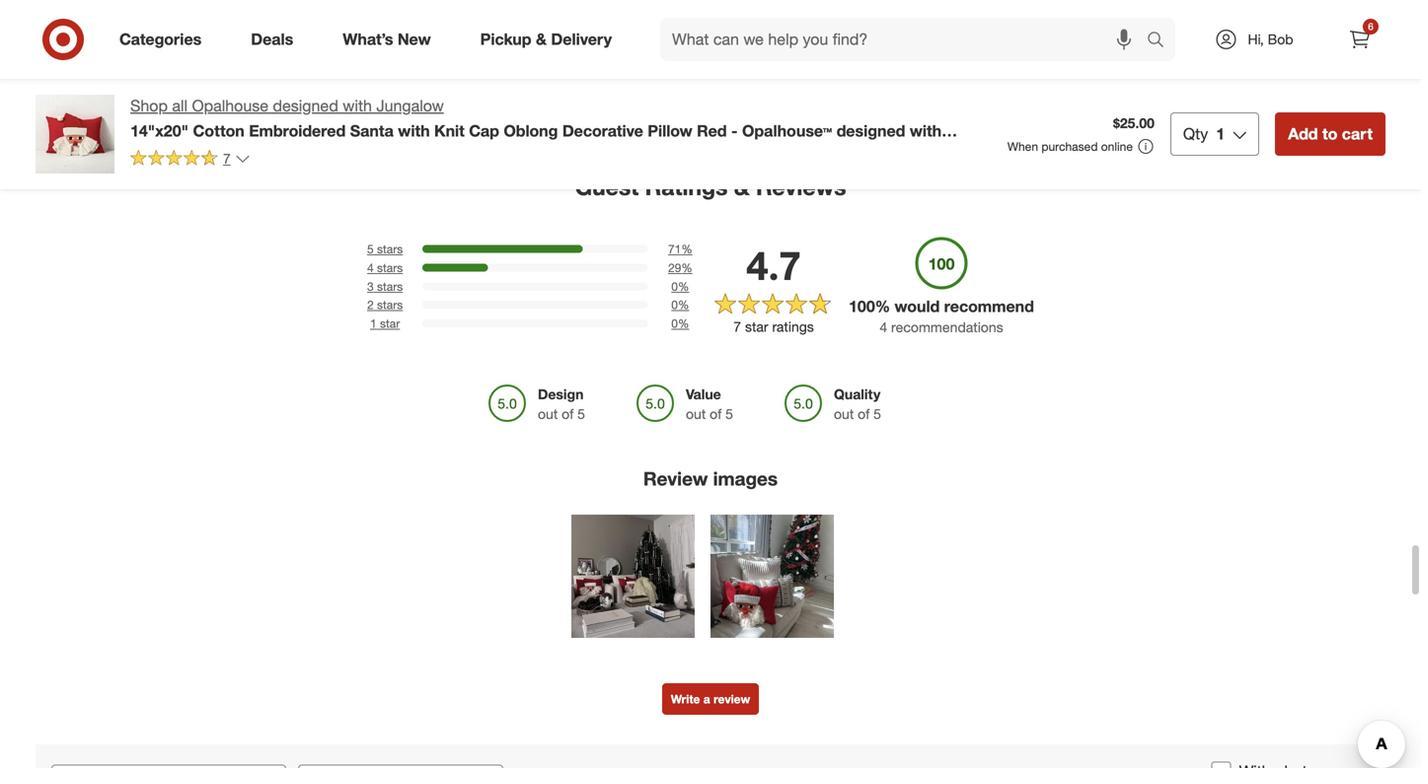 Task type: describe. For each thing, give the bounding box(es) containing it.
7 link
[[130, 149, 250, 172]]

2 inside eluxury natural latex foam bed pillow with cover, 2 pack, king
[[492, 18, 500, 35]]

protector
[[1283, 1, 1341, 18]]

guest ratings & reviews
[[575, 173, 846, 201]]

search
[[1138, 32, 1185, 51]]

when
[[1007, 139, 1038, 154]]

out for quality out of 5
[[834, 406, 854, 423]]

knitted
[[302, 0, 347, 1]]

cotton
[[193, 121, 244, 140]]

king for mattress
[[374, 18, 402, 35]]

new
[[398, 30, 431, 49]]

recommendations
[[891, 319, 1003, 336]]

3 stars
[[367, 279, 403, 294]]

waterproof inside eluxury waterproof terry knit protector california king size
[[1309, 0, 1378, 1]]

categories link
[[103, 18, 226, 61]]

bob
[[1268, 31, 1293, 48]]

to
[[1322, 124, 1338, 144]]

opalhouse™
[[742, 121, 832, 140]]

cart
[[1342, 124, 1373, 144]]

a
[[703, 692, 710, 707]]

4 inside 100 % would recommend 4 recommendations
[[880, 319, 887, 336]]

what's
[[343, 30, 393, 49]]

pickup & delivery
[[480, 30, 612, 49]]

would
[[895, 297, 940, 316]]

knit inside shop all opalhouse designed with jungalow 14"x20" cotton embroidered santa with knit cap oblong decorative pillow red - opalhouse™ designed with jungalow™
[[434, 121, 465, 140]]

29
[[668, 261, 681, 275]]

hi, bob
[[1248, 31, 1293, 48]]

decorative
[[562, 121, 643, 140]]

oblong
[[504, 121, 558, 140]]

& inside pickup & delivery link
[[536, 30, 547, 49]]

71
[[668, 242, 681, 257]]

1 vertical spatial designed
[[837, 121, 905, 140]]

review
[[713, 692, 750, 707]]

quality
[[834, 386, 881, 403]]

deals link
[[234, 18, 318, 61]]

beautyrest copper memory foam cluster pillow
[[853, 0, 990, 35]]

of for design
[[562, 406, 574, 423]]

beautyrest
[[853, 0, 920, 1]]

6
[[1368, 20, 1373, 33]]

0 % for 1 star
[[671, 316, 689, 331]]

% for 3 stars
[[678, 279, 689, 294]]

qty 1
[[1183, 124, 1225, 144]]

review images
[[643, 468, 778, 491]]

purchased
[[1041, 139, 1098, 154]]

images
[[713, 468, 778, 491]]

1 sponsored link from the left
[[47, 0, 209, 35]]

$25.00
[[1113, 115, 1155, 132]]

out for design out of 5
[[538, 406, 558, 423]]

of for quality
[[858, 406, 870, 423]]

1 horizontal spatial &
[[734, 173, 750, 201]]

2 sponsored link from the left
[[651, 0, 813, 33]]

embroidered
[[249, 121, 346, 140]]

1 star
[[370, 316, 400, 331]]

4.7
[[746, 241, 801, 290]]

% for 2 stars
[[678, 298, 689, 312]]

5 stars
[[367, 242, 403, 257]]

santa
[[350, 121, 394, 140]]

with down 'what can we help you find? suggestions appear below' search box
[[910, 121, 942, 140]]

eluxury natural latex foam bed pillow with cover, 2 pack, king
[[450, 0, 586, 35]]

100 % would recommend 4 recommendations
[[849, 297, 1034, 336]]

5 for value out of 5
[[725, 406, 733, 423]]

pickup & delivery link
[[463, 18, 637, 61]]

star for 7
[[745, 318, 768, 336]]

cluster
[[946, 1, 990, 18]]

all
[[172, 96, 188, 115]]

opalhouse
[[192, 96, 268, 115]]

add to cart button
[[1275, 112, 1386, 156]]

jungalow™
[[130, 141, 212, 160]]

pillow inside shop all opalhouse designed with jungalow 14"x20" cotton embroidered santa with knit cap oblong decorative pillow red - opalhouse™ designed with jungalow™
[[648, 121, 692, 140]]

red
[[697, 121, 727, 140]]

search button
[[1138, 18, 1185, 65]]

eluxury for protector,
[[249, 0, 298, 1]]

% for 1 star
[[678, 316, 689, 331]]

stars for 3 stars
[[377, 279, 403, 294]]

0 for 3 stars
[[671, 279, 678, 294]]

pack,
[[504, 18, 538, 35]]

0 % for 3 stars
[[671, 279, 689, 294]]

eluxury for protector
[[1255, 0, 1305, 1]]

add
[[1288, 124, 1318, 144]]

pickup
[[480, 30, 531, 49]]

deals
[[251, 30, 293, 49]]

stars for 5 stars
[[377, 242, 403, 257]]

2 stars
[[367, 298, 403, 312]]

guest
[[575, 173, 639, 201]]

100
[[849, 297, 875, 316]]

latex
[[552, 0, 586, 1]]

5 for quality out of 5
[[873, 406, 881, 423]]

0 vertical spatial designed
[[273, 96, 338, 115]]



Task type: locate. For each thing, give the bounding box(es) containing it.
eluxury up protector,
[[249, 0, 298, 1]]

pillow left red
[[648, 121, 692, 140]]

0 vertical spatial &
[[536, 30, 547, 49]]

5 for design out of 5
[[577, 406, 585, 423]]

0 horizontal spatial out
[[538, 406, 558, 423]]

eluxury knitted waterproof mattress protector, california king
[[249, 0, 402, 35]]

stars up 2 stars on the top left of page
[[377, 279, 403, 294]]

2 waterproof from the left
[[249, 1, 318, 18]]

knit inside eluxury waterproof terry knit protector california king size
[[1255, 1, 1280, 18]]

3 0 from the top
[[671, 316, 678, 331]]

7 for 7 star ratings
[[734, 318, 741, 336]]

With photos checkbox
[[1212, 762, 1231, 769]]

5 inside quality out of 5
[[873, 406, 881, 423]]

% for 5 stars
[[681, 242, 692, 257]]

7 left ratings
[[734, 318, 741, 336]]

0 horizontal spatial 2
[[367, 298, 374, 312]]

star left ratings
[[745, 318, 768, 336]]

1 horizontal spatial 4
[[880, 319, 887, 336]]

mattress
[[321, 1, 375, 18]]

out inside quality out of 5
[[834, 406, 854, 423]]

eluxury inside eluxury waterproof terry knit protector california king size
[[1255, 0, 1305, 1]]

1 right qty
[[1216, 124, 1225, 144]]

1 horizontal spatial sponsored link
[[651, 0, 813, 33]]

star
[[380, 316, 400, 331], [745, 318, 768, 336]]

stars up 3 stars
[[377, 261, 403, 275]]

What can we help you find? suggestions appear below search field
[[660, 18, 1152, 61]]

7 for 7
[[223, 150, 231, 167]]

29 %
[[668, 261, 692, 275]]

quality out of 5
[[834, 386, 881, 423]]

size
[[1287, 18, 1313, 35]]

with up delivery at top
[[557, 1, 583, 18]]

1 horizontal spatial star
[[745, 318, 768, 336]]

sponsored link
[[47, 0, 209, 35], [651, 0, 813, 33]]

0 horizontal spatial designed
[[273, 96, 338, 115]]

1 vertical spatial 1
[[370, 316, 377, 331]]

2 stars from the top
[[377, 261, 403, 275]]

0 horizontal spatial &
[[536, 30, 547, 49]]

4 left recommendations
[[880, 319, 887, 336]]

king inside eluxury waterproof terry knit protector california king size
[[1255, 18, 1283, 35]]

knit
[[1255, 1, 1280, 18], [434, 121, 465, 140]]

of for value
[[710, 406, 722, 423]]

1 stars from the top
[[377, 242, 403, 257]]

0 horizontal spatial of
[[562, 406, 574, 423]]

pillow inside eluxury natural latex foam bed pillow with cover, 2 pack, king
[[517, 1, 553, 18]]

0 horizontal spatial king
[[374, 18, 402, 35]]

ratings
[[645, 173, 728, 201]]

0 vertical spatial 0
[[671, 279, 678, 294]]

2 horizontal spatial of
[[858, 406, 870, 423]]

1 0 from the top
[[671, 279, 678, 294]]

foam left bed
[[450, 1, 484, 18]]

pillow up pickup & delivery
[[517, 1, 553, 18]]

1 horizontal spatial eluxury
[[450, 0, 500, 1]]

3 stars from the top
[[377, 279, 403, 294]]

when purchased online
[[1007, 139, 1133, 154]]

1 vertical spatial 4
[[880, 319, 887, 336]]

3 king from the left
[[1255, 18, 1283, 35]]

eluxury for bed
[[450, 0, 500, 1]]

of down design on the bottom left
[[562, 406, 574, 423]]

with up santa
[[343, 96, 372, 115]]

california
[[1345, 1, 1403, 18], [312, 18, 370, 35]]

of down value
[[710, 406, 722, 423]]

1 horizontal spatial 7
[[734, 318, 741, 336]]

stars for 4 stars
[[377, 261, 403, 275]]

1 of from the left
[[562, 406, 574, 423]]

stars
[[377, 242, 403, 257], [377, 261, 403, 275], [377, 279, 403, 294], [377, 298, 403, 312]]

0 for 2 stars
[[671, 298, 678, 312]]

stars down 3 stars
[[377, 298, 403, 312]]

pillow for latex
[[517, 1, 553, 18]]

memory
[[853, 1, 904, 18]]

qty
[[1183, 124, 1208, 144]]

add to cart
[[1288, 124, 1373, 144]]

california for terry
[[1345, 1, 1403, 18]]

% for 4 stars
[[681, 261, 692, 275]]

natural
[[504, 0, 548, 1]]

california inside eluxury knitted waterproof mattress protector, california king
[[312, 18, 370, 35]]

2 king from the left
[[542, 18, 570, 35]]

out inside the design out of 5
[[538, 406, 558, 423]]

shop all opalhouse designed with jungalow 14"x20" cotton embroidered santa with knit cap oblong decorative pillow red - opalhouse™ designed with jungalow™
[[130, 96, 942, 160]]

pillow inside the 'beautyrest copper memory foam cluster pillow'
[[853, 18, 889, 35]]

king inside eluxury knitted waterproof mattress protector, california king
[[374, 18, 402, 35]]

2 left the pack, at top
[[492, 18, 500, 35]]

hi,
[[1248, 31, 1264, 48]]

foam for eluxury
[[450, 1, 484, 18]]

design
[[538, 386, 584, 403]]

1 horizontal spatial waterproof
[[1309, 0, 1378, 1]]

1
[[1216, 124, 1225, 144], [370, 316, 377, 331]]

review
[[643, 468, 708, 491]]

0 horizontal spatial 1
[[370, 316, 377, 331]]

what's new link
[[326, 18, 456, 61]]

5 inside the design out of 5
[[577, 406, 585, 423]]

2 horizontal spatial out
[[834, 406, 854, 423]]

1 vertical spatial 0
[[671, 298, 678, 312]]

value out of 5
[[686, 386, 733, 423]]

4 stars
[[367, 261, 403, 275]]

0 horizontal spatial 4
[[367, 261, 374, 275]]

0 horizontal spatial knit
[[434, 121, 465, 140]]

7 star ratings
[[734, 318, 814, 336]]

waterproof inside eluxury knitted waterproof mattress protector, california king
[[249, 1, 318, 18]]

1 horizontal spatial designed
[[837, 121, 905, 140]]

2 down 3
[[367, 298, 374, 312]]

0 vertical spatial 4
[[367, 261, 374, 275]]

5 up "4 stars"
[[367, 242, 374, 257]]

5 down quality
[[873, 406, 881, 423]]

protector,
[[249, 18, 308, 35]]

out for value out of 5
[[686, 406, 706, 423]]

stars for 2 stars
[[377, 298, 403, 312]]

out down quality
[[834, 406, 854, 423]]

%
[[681, 242, 692, 257], [681, 261, 692, 275], [678, 279, 689, 294], [875, 297, 890, 316], [678, 298, 689, 312], [678, 316, 689, 331]]

0 vertical spatial 7
[[223, 150, 231, 167]]

& right pickup
[[536, 30, 547, 49]]

of inside quality out of 5
[[858, 406, 870, 423]]

1 horizontal spatial foam
[[908, 1, 942, 18]]

eluxury inside eluxury knitted waterproof mattress protector, california king
[[249, 0, 298, 1]]

california for waterproof
[[312, 18, 370, 35]]

1 king from the left
[[374, 18, 402, 35]]

7
[[223, 150, 231, 167], [734, 318, 741, 336]]

1 vertical spatial 2
[[367, 298, 374, 312]]

pillow down beautyrest
[[853, 18, 889, 35]]

2 0 from the top
[[671, 298, 678, 312]]

0 % for 2 stars
[[671, 298, 689, 312]]

1 0 % from the top
[[671, 279, 689, 294]]

1 waterproof from the left
[[1309, 0, 1378, 1]]

0 horizontal spatial sponsored link
[[47, 0, 209, 35]]

2
[[492, 18, 500, 35], [367, 298, 374, 312]]

0 horizontal spatial waterproof
[[249, 1, 318, 18]]

1 horizontal spatial 2
[[492, 18, 500, 35]]

1 horizontal spatial out
[[686, 406, 706, 423]]

pillow for memory
[[853, 18, 889, 35]]

&
[[536, 30, 547, 49], [734, 173, 750, 201]]

knit left cap
[[434, 121, 465, 140]]

cap
[[469, 121, 499, 140]]

ratings
[[772, 318, 814, 336]]

3 eluxury from the left
[[1255, 0, 1305, 1]]

california down knitted
[[312, 18, 370, 35]]

foam inside the 'beautyrest copper memory foam cluster pillow'
[[908, 1, 942, 18]]

2 vertical spatial 0
[[671, 316, 678, 331]]

1 horizontal spatial king
[[542, 18, 570, 35]]

reviews
[[756, 173, 846, 201]]

foam inside eluxury natural latex foam bed pillow with cover, 2 pack, king
[[450, 1, 484, 18]]

2 horizontal spatial king
[[1255, 18, 1283, 35]]

designed up "embroidered"
[[273, 96, 338, 115]]

1 horizontal spatial 1
[[1216, 124, 1225, 144]]

2 out from the left
[[686, 406, 706, 423]]

1 foam from the left
[[450, 1, 484, 18]]

terry
[[1381, 0, 1412, 1]]

2 horizontal spatial eluxury
[[1255, 0, 1305, 1]]

% inside 100 % would recommend 4 recommendations
[[875, 297, 890, 316]]

star for 1
[[380, 316, 400, 331]]

with
[[557, 1, 583, 18], [343, 96, 372, 115], [398, 121, 430, 140], [910, 121, 942, 140]]

3 of from the left
[[858, 406, 870, 423]]

5 up images
[[725, 406, 733, 423]]

foam
[[450, 1, 484, 18], [908, 1, 942, 18]]

1 out from the left
[[538, 406, 558, 423]]

foam for beautyrest
[[908, 1, 942, 18]]

0 vertical spatial 0 %
[[671, 279, 689, 294]]

cover,
[[450, 18, 489, 35]]

6 link
[[1338, 18, 1382, 61]]

1 horizontal spatial pillow
[[648, 121, 692, 140]]

out
[[538, 406, 558, 423], [686, 406, 706, 423], [834, 406, 854, 423]]

knit up the hi, bob
[[1255, 1, 1280, 18]]

eluxury inside eluxury natural latex foam bed pillow with cover, 2 pack, king
[[450, 0, 500, 1]]

recommend
[[944, 297, 1034, 316]]

out inside value out of 5
[[686, 406, 706, 423]]

california inside eluxury waterproof terry knit protector california king size
[[1345, 1, 1403, 18]]

waterproof up 6
[[1309, 0, 1378, 1]]

bed
[[488, 1, 514, 18]]

0 horizontal spatial star
[[380, 316, 400, 331]]

2 horizontal spatial pillow
[[853, 18, 889, 35]]

foam left the cluster
[[908, 1, 942, 18]]

star down 2 stars on the top left of page
[[380, 316, 400, 331]]

1 vertical spatial 0 %
[[671, 298, 689, 312]]

copper
[[923, 0, 970, 1]]

categories
[[119, 30, 202, 49]]

write
[[671, 692, 700, 707]]

of down quality
[[858, 406, 870, 423]]

of inside the design out of 5
[[562, 406, 574, 423]]

1 horizontal spatial knit
[[1255, 1, 1280, 18]]

stars up "4 stars"
[[377, 242, 403, 257]]

waterproof
[[1309, 0, 1378, 1], [249, 1, 318, 18]]

1 eluxury from the left
[[249, 0, 298, 1]]

0 vertical spatial 2
[[492, 18, 500, 35]]

of inside value out of 5
[[710, 406, 722, 423]]

4 up 3
[[367, 261, 374, 275]]

write a review
[[671, 692, 750, 707]]

0 horizontal spatial eluxury
[[249, 0, 298, 1]]

2 eluxury from the left
[[450, 0, 500, 1]]

1 down 2 stars on the top left of page
[[370, 316, 377, 331]]

0 horizontal spatial california
[[312, 18, 370, 35]]

3
[[367, 279, 374, 294]]

0 horizontal spatial pillow
[[517, 1, 553, 18]]

out down design on the bottom left
[[538, 406, 558, 423]]

& right "ratings"
[[734, 173, 750, 201]]

jungalow
[[376, 96, 444, 115]]

eluxury
[[249, 0, 298, 1], [450, 0, 500, 1], [1255, 0, 1305, 1]]

eluxury waterproof terry knit protector california king size
[[1255, 0, 1412, 35]]

4 stars from the top
[[377, 298, 403, 312]]

1 vertical spatial 7
[[734, 318, 741, 336]]

3 out from the left
[[834, 406, 854, 423]]

california up 6
[[1345, 1, 1403, 18]]

king inside eluxury natural latex foam bed pillow with cover, 2 pack, king
[[542, 18, 570, 35]]

shop
[[130, 96, 168, 115]]

0 for 1 star
[[671, 316, 678, 331]]

design out of 5
[[538, 386, 585, 423]]

7 down cotton
[[223, 150, 231, 167]]

0 horizontal spatial 7
[[223, 150, 231, 167]]

eluxury up cover,
[[450, 0, 500, 1]]

online
[[1101, 139, 1133, 154]]

image of 14"x20" cotton embroidered santa with knit cap oblong decorative pillow red - opalhouse™ designed with jungalow™ image
[[36, 95, 114, 174]]

with inside eluxury natural latex foam bed pillow with cover, 2 pack, king
[[557, 1, 583, 18]]

guest review image 1 of 2, zoom in image
[[571, 515, 695, 638]]

1 horizontal spatial of
[[710, 406, 722, 423]]

what's new
[[343, 30, 431, 49]]

waterproof up deals
[[249, 1, 318, 18]]

pillow
[[517, 1, 553, 18], [853, 18, 889, 35], [648, 121, 692, 140]]

0 horizontal spatial foam
[[450, 1, 484, 18]]

1 horizontal spatial california
[[1345, 1, 1403, 18]]

5 inside value out of 5
[[725, 406, 733, 423]]

3 0 % from the top
[[671, 316, 689, 331]]

0 vertical spatial 1
[[1216, 124, 1225, 144]]

5 down design on the bottom left
[[577, 406, 585, 423]]

0 vertical spatial knit
[[1255, 1, 1280, 18]]

1 vertical spatial knit
[[434, 121, 465, 140]]

2 of from the left
[[710, 406, 722, 423]]

with down jungalow
[[398, 121, 430, 140]]

2 vertical spatial 0 %
[[671, 316, 689, 331]]

delivery
[[551, 30, 612, 49]]

king
[[374, 18, 402, 35], [542, 18, 570, 35], [1255, 18, 1283, 35]]

guest review image 2 of 2, zoom in image
[[711, 515, 834, 638]]

king for knit
[[1255, 18, 1283, 35]]

14"x20"
[[130, 121, 188, 140]]

71 %
[[668, 242, 692, 257]]

designed right "opalhouse™"
[[837, 121, 905, 140]]

value
[[686, 386, 721, 403]]

eluxury up 'size'
[[1255, 0, 1305, 1]]

1 vertical spatial &
[[734, 173, 750, 201]]

2 foam from the left
[[908, 1, 942, 18]]

4
[[367, 261, 374, 275], [880, 319, 887, 336]]

2 0 % from the top
[[671, 298, 689, 312]]

of
[[562, 406, 574, 423], [710, 406, 722, 423], [858, 406, 870, 423]]

out down value
[[686, 406, 706, 423]]



Task type: vqa. For each thing, say whether or not it's contained in the screenshot.
& to the top
yes



